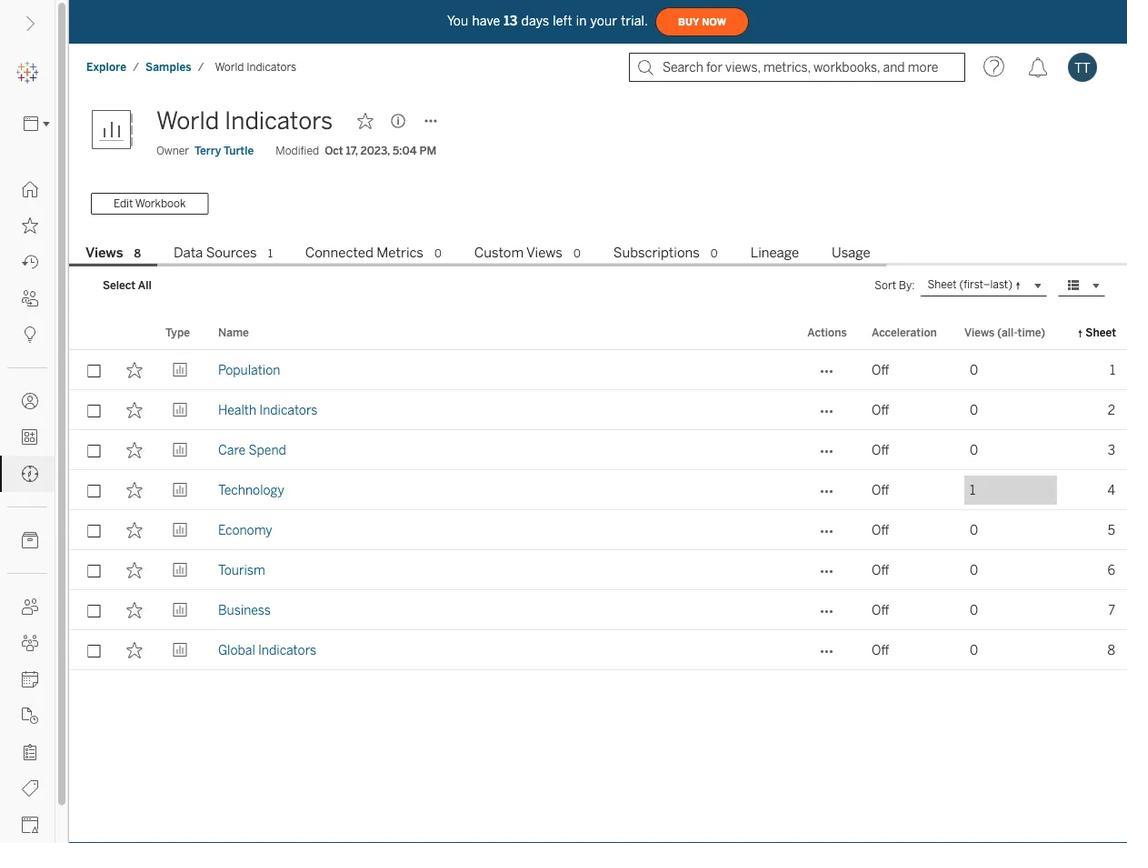 Task type: describe. For each thing, give the bounding box(es) containing it.
1 inside sub-spaces tab list
[[268, 247, 273, 260]]

0 vertical spatial world
[[215, 60, 244, 74]]

4
[[1108, 482, 1116, 497]]

population
[[218, 362, 281, 377]]

connected metrics
[[305, 245, 424, 261]]

0 for 7
[[970, 602, 979, 617]]

views for views (all-time)
[[965, 326, 995, 339]]

all
[[138, 279, 152, 292]]

data sources
[[174, 245, 257, 261]]

0 for 1
[[970, 362, 979, 377]]

row containing technology
[[69, 470, 1128, 510]]

business
[[218, 602, 271, 617]]

row containing population
[[69, 350, 1128, 390]]

off for 5
[[872, 522, 890, 537]]

5
[[1108, 522, 1116, 537]]

off for 8
[[872, 642, 890, 657]]

health indicators link
[[218, 390, 318, 430]]

off for 1
[[872, 362, 890, 377]]

1 horizontal spatial 1
[[970, 482, 976, 497]]

5:04
[[393, 144, 417, 157]]

samples link
[[145, 60, 193, 75]]

sheet (first–last)
[[928, 278, 1013, 291]]

view image for technology
[[172, 482, 189, 498]]

0 for 8
[[970, 642, 979, 657]]

row containing business
[[69, 590, 1128, 630]]

world indicators inside world indicators main content
[[156, 107, 333, 135]]

1 / from the left
[[133, 60, 139, 74]]

data
[[174, 245, 203, 261]]

edit workbook button
[[91, 193, 208, 215]]

1 horizontal spatial views
[[527, 245, 563, 261]]

sort
[[875, 279, 897, 292]]

explore / samples /
[[86, 60, 204, 74]]

world inside main content
[[156, 107, 219, 135]]

usage
[[832, 245, 871, 261]]

acceleration
[[872, 326, 937, 339]]

view image for tourism
[[172, 562, 189, 578]]

buy now button
[[656, 7, 749, 36]]

8 inside row group
[[1108, 642, 1116, 657]]

terry
[[195, 144, 221, 157]]

off for 3
[[872, 442, 890, 457]]

view image for health indicators
[[172, 402, 189, 418]]

care spend link
[[218, 430, 286, 470]]

custom views
[[474, 245, 563, 261]]

indicators for health indicators 'link'
[[259, 402, 318, 417]]

technology link
[[218, 470, 285, 510]]

edit workbook
[[114, 197, 186, 210]]

buy now
[[679, 16, 727, 28]]

days
[[522, 13, 550, 28]]

view image for care spend
[[172, 442, 189, 458]]

2 / from the left
[[198, 60, 204, 74]]

have
[[472, 13, 500, 28]]

0 vertical spatial world indicators
[[215, 60, 297, 74]]

pm
[[420, 144, 437, 157]]

actions
[[808, 326, 847, 339]]

2023,
[[361, 144, 390, 157]]

spend
[[249, 442, 286, 457]]

navigation panel element
[[0, 55, 55, 843]]

business link
[[218, 590, 271, 630]]

global
[[218, 642, 255, 657]]

buy
[[679, 16, 700, 28]]

7
[[1109, 602, 1116, 617]]

sort by:
[[875, 279, 915, 292]]

8 inside sub-spaces tab list
[[134, 247, 141, 260]]

13
[[504, 13, 518, 28]]

views for views
[[85, 245, 123, 261]]

world indicators element
[[210, 60, 302, 74]]

name
[[218, 326, 249, 339]]

economy link
[[218, 510, 273, 550]]

3
[[1108, 442, 1116, 457]]

tourism
[[218, 562, 265, 577]]

off for 2
[[872, 402, 890, 417]]

by:
[[899, 279, 915, 292]]

global indicators
[[218, 642, 317, 657]]



Task type: locate. For each thing, give the bounding box(es) containing it.
left
[[553, 13, 573, 28]]

owner
[[156, 144, 189, 157]]

0 vertical spatial 8
[[134, 247, 141, 260]]

Search for views, metrics, workbooks, and more text field
[[629, 53, 966, 82]]

modified oct 17, 2023, 5:04 pm
[[276, 144, 437, 157]]

5 row from the top
[[69, 510, 1128, 550]]

3 view image from the top
[[172, 522, 189, 538]]

8 down 7
[[1108, 642, 1116, 657]]

view image left health
[[172, 402, 189, 418]]

sheet inside dropdown button
[[928, 278, 957, 291]]

views up select
[[85, 245, 123, 261]]

0 horizontal spatial sheet
[[928, 278, 957, 291]]

views
[[85, 245, 123, 261], [527, 245, 563, 261], [965, 326, 995, 339]]

5 view image from the top
[[172, 642, 189, 658]]

8 up all
[[134, 247, 141, 260]]

1 vertical spatial 8
[[1108, 642, 1116, 657]]

view image left care
[[172, 442, 189, 458]]

3 row from the top
[[69, 430, 1128, 470]]

/ right samples link
[[198, 60, 204, 74]]

indicators for world indicators element
[[247, 60, 297, 74]]

terry turtle link
[[195, 143, 254, 159]]

economy
[[218, 522, 273, 537]]

world indicators
[[215, 60, 297, 74], [156, 107, 333, 135]]

row containing economy
[[69, 510, 1128, 550]]

8 off from the top
[[872, 642, 890, 657]]

owner terry turtle
[[156, 144, 254, 157]]

views (all-time)
[[965, 326, 1046, 339]]

0 vertical spatial view image
[[172, 362, 189, 378]]

indicators
[[247, 60, 297, 74], [225, 107, 333, 135], [259, 402, 318, 417], [258, 642, 317, 657]]

sheet for sheet
[[1086, 326, 1117, 339]]

1 vertical spatial view image
[[172, 442, 189, 458]]

explore link
[[85, 60, 127, 75]]

0 horizontal spatial views
[[85, 245, 123, 261]]

health indicators
[[218, 402, 318, 417]]

2 vertical spatial 1
[[970, 482, 976, 497]]

view image down type
[[172, 362, 189, 378]]

indicators inside 'link'
[[259, 402, 318, 417]]

1 horizontal spatial /
[[198, 60, 204, 74]]

4 off from the top
[[872, 482, 890, 497]]

off
[[872, 362, 890, 377], [872, 402, 890, 417], [872, 442, 890, 457], [872, 482, 890, 497], [872, 522, 890, 537], [872, 562, 890, 577], [872, 602, 890, 617], [872, 642, 890, 657]]

2 vertical spatial view image
[[172, 562, 189, 578]]

custom
[[474, 245, 524, 261]]

2 view image from the top
[[172, 482, 189, 498]]

view image for global indicators
[[172, 642, 189, 658]]

1 horizontal spatial sheet
[[1086, 326, 1117, 339]]

sheet right by:
[[928, 278, 957, 291]]

view image
[[172, 402, 189, 418], [172, 482, 189, 498], [172, 522, 189, 538], [172, 602, 189, 618], [172, 642, 189, 658]]

connected
[[305, 245, 374, 261]]

technology
[[218, 482, 285, 497]]

2 view image from the top
[[172, 442, 189, 458]]

7 row from the top
[[69, 590, 1128, 630]]

0 for 2
[[970, 402, 979, 417]]

time)
[[1018, 326, 1046, 339]]

view image left business link
[[172, 602, 189, 618]]

trial.
[[621, 13, 649, 28]]

view image left technology link
[[172, 482, 189, 498]]

(first–last)
[[960, 278, 1013, 291]]

list view image
[[1066, 277, 1082, 294]]

oct
[[325, 144, 343, 157]]

view image for population
[[172, 362, 189, 378]]

1 vertical spatial world
[[156, 107, 219, 135]]

5 off from the top
[[872, 522, 890, 537]]

views right custom
[[527, 245, 563, 261]]

2 row from the top
[[69, 390, 1128, 430]]

sources
[[206, 245, 257, 261]]

subscriptions
[[614, 245, 700, 261]]

4 view image from the top
[[172, 602, 189, 618]]

1 off from the top
[[872, 362, 890, 377]]

population link
[[218, 350, 281, 390]]

modified
[[276, 144, 319, 157]]

off for 4
[[872, 482, 890, 497]]

metrics
[[377, 245, 424, 261]]

edit
[[114, 197, 133, 210]]

global indicators link
[[218, 630, 317, 670]]

off for 6
[[872, 562, 890, 577]]

view image for economy
[[172, 522, 189, 538]]

0 for 3
[[970, 442, 979, 457]]

world up owner
[[156, 107, 219, 135]]

views inside grid
[[965, 326, 995, 339]]

1
[[268, 247, 273, 260], [1110, 362, 1116, 377], [970, 482, 976, 497]]

4 row from the top
[[69, 470, 1128, 510]]

/ right the explore link
[[133, 60, 139, 74]]

grid containing population
[[69, 316, 1128, 843]]

world indicators main content
[[69, 91, 1128, 843]]

7 off from the top
[[872, 602, 890, 617]]

0 vertical spatial sheet
[[928, 278, 957, 291]]

care
[[218, 442, 246, 457]]

in
[[576, 13, 587, 28]]

view image left tourism link on the left bottom of page
[[172, 562, 189, 578]]

(all-
[[998, 326, 1018, 339]]

type
[[166, 326, 190, 339]]

1 row from the top
[[69, 350, 1128, 390]]

care spend
[[218, 442, 286, 457]]

row containing global indicators
[[69, 630, 1128, 670]]

0 horizontal spatial 1
[[268, 247, 273, 260]]

6 off from the top
[[872, 562, 890, 577]]

health
[[218, 402, 256, 417]]

sheet inside grid
[[1086, 326, 1117, 339]]

0 horizontal spatial 8
[[134, 247, 141, 260]]

0 for 5
[[970, 522, 979, 537]]

sheet
[[928, 278, 957, 291], [1086, 326, 1117, 339]]

main navigation. press the up and down arrow keys to access links. element
[[0, 171, 55, 843]]

6
[[1108, 562, 1116, 577]]

2 horizontal spatial 1
[[1110, 362, 1116, 377]]

2
[[1108, 402, 1116, 417]]

0 vertical spatial 1
[[268, 247, 273, 260]]

workbook image
[[91, 103, 146, 157]]

8 row from the top
[[69, 630, 1128, 670]]

view image
[[172, 362, 189, 378], [172, 442, 189, 458], [172, 562, 189, 578]]

1 vertical spatial sheet
[[1086, 326, 1117, 339]]

sub-spaces tab list
[[69, 243, 1128, 266]]

1 vertical spatial 1
[[1110, 362, 1116, 377]]

lineage
[[751, 245, 799, 261]]

you have 13 days left in your trial.
[[447, 13, 649, 28]]

explore
[[86, 60, 127, 74]]

indicators for global indicators link
[[258, 642, 317, 657]]

view image left 'economy' link
[[172, 522, 189, 538]]

row containing health indicators
[[69, 390, 1128, 430]]

6 row from the top
[[69, 550, 1128, 590]]

0
[[435, 247, 442, 260], [574, 247, 581, 260], [711, 247, 718, 260], [970, 362, 979, 377], [970, 402, 979, 417], [970, 442, 979, 457], [970, 522, 979, 537], [970, 562, 979, 577], [970, 602, 979, 617], [970, 642, 979, 657]]

/
[[133, 60, 139, 74], [198, 60, 204, 74]]

3 view image from the top
[[172, 562, 189, 578]]

row group
[[69, 350, 1128, 670]]

off for 7
[[872, 602, 890, 617]]

grid
[[69, 316, 1128, 843]]

1 horizontal spatial 8
[[1108, 642, 1116, 657]]

8
[[134, 247, 141, 260], [1108, 642, 1116, 657]]

tourism link
[[218, 550, 265, 590]]

2 horizontal spatial views
[[965, 326, 995, 339]]

row group containing population
[[69, 350, 1128, 670]]

view image left global
[[172, 642, 189, 658]]

select all button
[[91, 275, 163, 296]]

row
[[69, 350, 1128, 390], [69, 390, 1128, 430], [69, 430, 1128, 470], [69, 470, 1128, 510], [69, 510, 1128, 550], [69, 550, 1128, 590], [69, 590, 1128, 630], [69, 630, 1128, 670]]

world right samples
[[215, 60, 244, 74]]

0 for 6
[[970, 562, 979, 577]]

2 off from the top
[[872, 402, 890, 417]]

your
[[591, 13, 618, 28]]

sheet right time)
[[1086, 326, 1117, 339]]

now
[[702, 16, 727, 28]]

sheet for sheet (first–last)
[[928, 278, 957, 291]]

workbook
[[135, 197, 186, 210]]

sheet (first–last) button
[[921, 275, 1048, 296]]

samples
[[145, 60, 192, 74]]

0 horizontal spatial /
[[133, 60, 139, 74]]

select all
[[103, 279, 152, 292]]

1 view image from the top
[[172, 362, 189, 378]]

view image for business
[[172, 602, 189, 618]]

turtle
[[224, 144, 254, 157]]

select
[[103, 279, 136, 292]]

3 off from the top
[[872, 442, 890, 457]]

17,
[[346, 144, 358, 157]]

you
[[447, 13, 469, 28]]

1 vertical spatial world indicators
[[156, 107, 333, 135]]

1 view image from the top
[[172, 402, 189, 418]]

world
[[215, 60, 244, 74], [156, 107, 219, 135]]

row containing care spend
[[69, 430, 1128, 470]]

row containing tourism
[[69, 550, 1128, 590]]

views left (all- at top
[[965, 326, 995, 339]]



Task type: vqa. For each thing, say whether or not it's contained in the screenshot.


